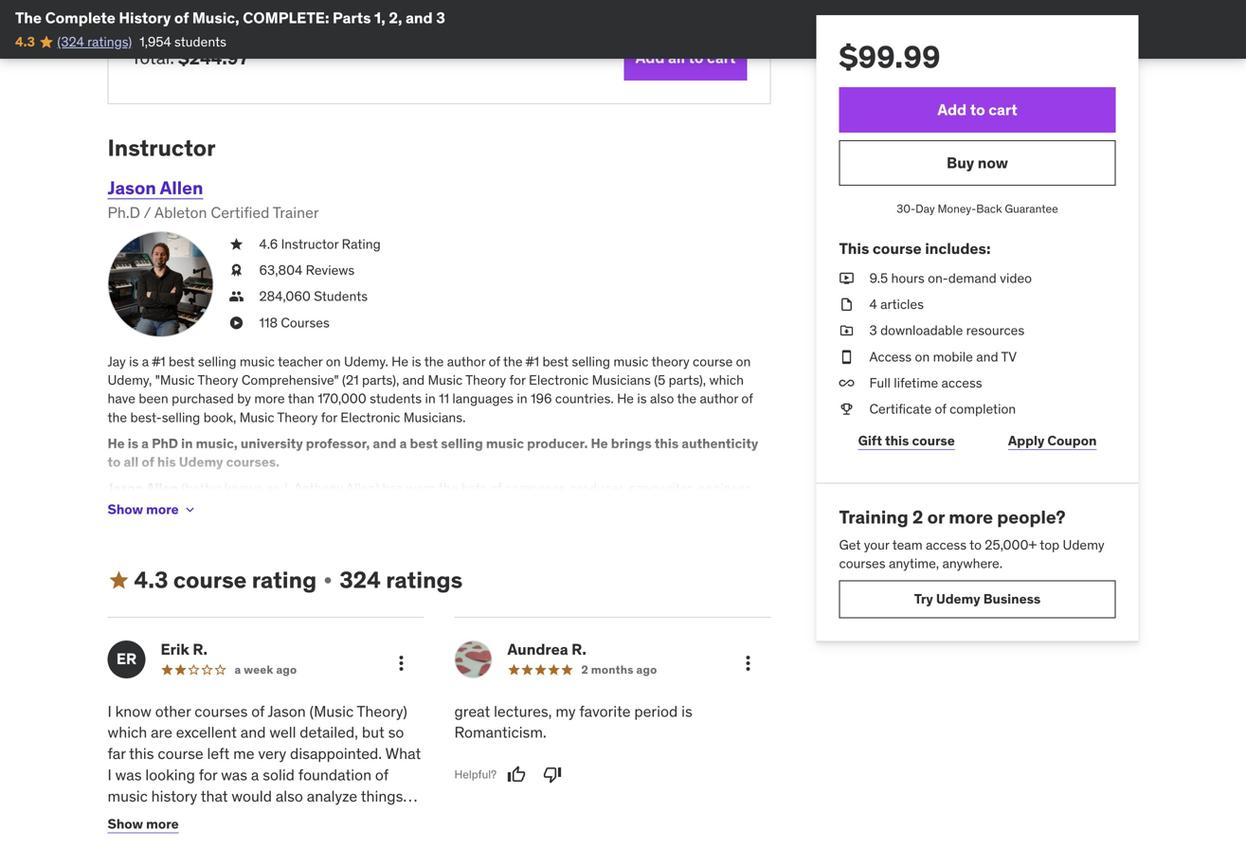 Task type: locate. For each thing, give the bounding box(es) containing it.
1 vertical spatial show more
[[108, 816, 179, 833]]

xsmall image
[[229, 235, 244, 254], [839, 269, 855, 288], [839, 400, 855, 419], [183, 502, 198, 518], [321, 573, 336, 588]]

far
[[108, 744, 126, 764]]

the right he is
[[424, 353, 444, 370]]

a week ago
[[235, 662, 297, 677]]

video
[[1000, 270, 1032, 287]]

0 vertical spatial cart
[[707, 48, 736, 67]]

from left musical
[[108, 808, 139, 827]]

works
[[429, 517, 464, 534]]

he left the brings
[[591, 435, 608, 452]]

author up languages
[[447, 353, 486, 370]]

of left the his
[[142, 454, 154, 471]]

jason up well
[[268, 702, 306, 721]]

in 196 countries.
[[517, 390, 614, 407]]

2 horizontal spatial in
[[425, 390, 436, 407]]

xsmall image for 118 courses
[[229, 314, 244, 332]]

0 vertical spatial udemy
[[179, 454, 223, 471]]

0 horizontal spatial also
[[276, 787, 303, 806]]

ago right "week" at the left of the page
[[276, 662, 297, 677]]

theory down than
[[277, 409, 318, 426]]

developed
[[108, 535, 169, 552]]

well
[[270, 723, 296, 742]]

book,
[[204, 409, 236, 426]]

in left "11"
[[425, 390, 436, 407]]

1 r. from the left
[[193, 640, 208, 659]]

ago for of
[[276, 662, 297, 677]]

1 vertical spatial from
[[108, 808, 139, 827]]

0 vertical spatial from
[[398, 517, 426, 534]]

1 vertical spatial udemy
[[1063, 536, 1105, 553]]

0 horizontal spatial ago
[[276, 662, 297, 677]]

parts), down theory
[[669, 372, 706, 389]]

show more down jason allen
[[108, 501, 179, 518]]

0 horizontal spatial 3
[[436, 8, 445, 27]]

1 vertical spatial music
[[240, 409, 274, 426]]

students
[[174, 33, 227, 50], [370, 390, 422, 407]]

the up performer,
[[439, 480, 458, 497]]

favorite
[[580, 702, 631, 721]]

0 horizontal spatial by
[[237, 390, 251, 407]]

1 horizontal spatial courses
[[839, 555, 886, 572]]

1 vertical spatial cart
[[989, 100, 1018, 119]]

udemy right try
[[936, 591, 981, 608]]

0 horizontal spatial cart
[[707, 48, 736, 67]]

1 ago from the left
[[276, 662, 297, 677]]

xsmall image for 9.5
[[839, 269, 855, 288]]

1 horizontal spatial 2
[[913, 506, 924, 529]]

electronic down 170,000
[[341, 409, 400, 426]]

this right the brings
[[655, 435, 679, 452]]

0 horizontal spatial courses
[[195, 702, 248, 721]]

show more for first show more button from the bottom
[[108, 816, 179, 833]]

2 ago from the left
[[637, 662, 657, 677]]

170,000
[[318, 390, 367, 407]]

was
[[115, 765, 142, 785], [221, 765, 247, 785]]

jason inside jason allen ph.d / ableton certified trainer
[[108, 176, 156, 199]]

284,060 students
[[259, 288, 368, 305]]

other
[[155, 702, 191, 721]]

from inside i know other courses of jason (music theory) which are excellent and well detailed, but so far this course left me very disappointed. what i was looking for was a solid foundation of music history that would also analyze things from a musical perspective.
[[108, 808, 139, 827]]

medium image
[[108, 569, 130, 592]]

1 horizontal spatial by
[[501, 554, 515, 571]]

courses.
[[226, 454, 280, 471]]

show more inside button
[[108, 501, 179, 518]]

0 horizontal spatial best
[[169, 353, 195, 370]]

mech,
[[618, 573, 654, 590]]

music inside i know other courses of jason (music theory) which are excellent and well detailed, but so far this course left me very disappointed. what i was looking for was a solid foundation of music history that would also analyze things from a musical perspective.
[[108, 787, 148, 806]]

experience
[[286, 517, 351, 534]]

students down music,
[[174, 33, 227, 50]]

0 horizontal spatial as
[[267, 480, 280, 497]]

all inside button
[[668, 48, 685, 67]]

jason up sound
[[108, 480, 143, 497]]

1 vertical spatial 4.3
[[134, 566, 168, 594]]

30-day money-back guarantee
[[897, 201, 1059, 216]]

which down tv,
[[222, 554, 257, 571]]

the up performance,
[[532, 517, 551, 534]]

xsmall image left dj,
[[183, 502, 198, 518]]

his
[[312, 573, 332, 590]]

best down musicians.
[[410, 435, 438, 452]]

gift this course
[[858, 432, 955, 449]]

access inside training 2 or more people? get your team access to 25,000+ top udemy courses anytime, anywhere.
[[926, 536, 967, 553]]

professor,
[[306, 435, 370, 452]]

allen up orchestra
[[638, 498, 668, 515]]

1 vertical spatial as
[[704, 554, 718, 571]]

1 vertical spatial show
[[108, 816, 143, 833]]

was down the me
[[221, 765, 247, 785]]

university
[[241, 435, 303, 452]]

to inside training 2 or more people? get your team access to 25,000+ top udemy courses anytime, anywhere.
[[970, 536, 982, 553]]

primary
[[335, 573, 380, 590]]

has down radio.
[[278, 554, 299, 571]]

one
[[108, 591, 130, 608]]

cart for add
[[707, 48, 736, 67]]

mark review by aundrea r. as helpful image
[[507, 766, 526, 784]]

ableton
[[154, 203, 207, 222]]

downloadable
[[881, 322, 963, 339]]

ago
[[276, 662, 297, 677], [637, 662, 657, 677]]

of down "week" at the left of the page
[[251, 702, 265, 721]]

full
[[870, 374, 891, 391]]

of up languages
[[489, 353, 500, 370]]

0 vertical spatial show
[[108, 501, 143, 518]]

1 vertical spatial access
[[926, 536, 967, 553]]

1 horizontal spatial ago
[[637, 662, 657, 677]]

284,060
[[259, 288, 311, 305]]

i down the far
[[108, 765, 112, 785]]

access down the or at the bottom of the page
[[926, 536, 967, 553]]

course inside i know other courses of jason (music theory) which are excellent and well detailed, but so far this course left me very disappointed. what i was looking for was a solid foundation of music history that would also analyze things from a musical perspective.
[[158, 744, 204, 764]]

best up "music
[[169, 353, 195, 370]]

show down jason allen
[[108, 501, 143, 518]]

0 horizontal spatial all
[[124, 454, 139, 471]]

course up looking
[[158, 744, 204, 764]]

show left musical
[[108, 816, 143, 833]]

4 articles
[[870, 296, 924, 313]]

course right theory
[[693, 353, 733, 370]]

0 horizontal spatial from
[[108, 808, 139, 827]]

1 horizontal spatial he
[[591, 435, 608, 452]]

1 horizontal spatial has
[[382, 480, 403, 497]]

for up controllers,
[[173, 535, 189, 552]]

day
[[916, 201, 935, 216]]

1 vertical spatial by
[[501, 554, 515, 571]]

9.5 hours on-demand video
[[870, 270, 1032, 287]]

theory)
[[357, 702, 407, 721]]

1 horizontal spatial r.
[[572, 640, 587, 659]]

best-
[[130, 409, 162, 426]]

helpful?
[[455, 768, 497, 782]]

to inside '(better known as j. anthony allen) has worn the hats of composer, producer, songwriter, engineer, sound designer, dj, remix artist, multi-media artist, performer, inventor, and entrepreneur. allen is a versatile creator whose diverse project experience ranges from works written for the minnesota orchestra to pieces developed for film, tv, and radio. an innovator in the field of electronic performance, allen performs on a set of "glove" controllers, which he has designed, built, and programmed by himself. when he's not working as a solo artist, allen is a serial collaborator. his primary collaborative vehicle is the group ballet mech, for which allen is one of three producers.'
[[681, 517, 693, 534]]

more left than
[[254, 390, 285, 407]]

more right the or at the bottom of the page
[[949, 506, 993, 529]]

0 horizontal spatial udemy
[[179, 454, 223, 471]]

this course includes:
[[839, 239, 991, 258]]

0 horizontal spatial electronic
[[341, 409, 400, 426]]

0 vertical spatial show more button
[[108, 491, 198, 529]]

from up field at bottom
[[398, 517, 426, 534]]

courses inside i know other courses of jason (music theory) which are excellent and well detailed, but so far this course left me very disappointed. what i was looking for was a solid foundation of music history that would also analyze things from a musical perspective.
[[195, 702, 248, 721]]

producers.
[[182, 591, 245, 608]]

i left know
[[108, 702, 112, 721]]

3 down 4 on the top
[[870, 322, 877, 339]]

2 horizontal spatial theory
[[466, 372, 506, 389]]

course up hours
[[873, 239, 922, 258]]

add
[[636, 48, 665, 67], [938, 100, 967, 119]]

working
[[654, 554, 701, 571]]

access down mobile
[[942, 374, 983, 391]]

0 vertical spatial music
[[428, 372, 463, 389]]

performer,
[[410, 498, 472, 515]]

1 vertical spatial add
[[938, 100, 967, 119]]

access
[[942, 374, 983, 391], [926, 536, 967, 553]]

also inside i know other courses of jason (music theory) which are excellent and well detailed, but so far this course left me very disappointed. what i was looking for was a solid foundation of music history that would also analyze things from a musical perspective.
[[276, 787, 303, 806]]

2 r. from the left
[[572, 640, 587, 659]]

4.3 down the
[[15, 33, 35, 50]]

0 horizontal spatial was
[[115, 765, 142, 785]]

9.5
[[870, 270, 888, 287]]

0 horizontal spatial 4.3
[[15, 33, 35, 50]]

1 horizontal spatial theory
[[277, 409, 318, 426]]

0 vertical spatial by
[[237, 390, 251, 407]]

1 vertical spatial electronic
[[341, 409, 400, 426]]

courses up excellent
[[195, 702, 248, 721]]

1 was from the left
[[115, 765, 142, 785]]

he down musicians
[[617, 390, 634, 407]]

a left "week" at the left of the page
[[235, 662, 241, 677]]

1 horizontal spatial in
[[380, 535, 390, 552]]

dj,
[[205, 498, 222, 515]]

63,804 reviews
[[259, 262, 355, 279]]

1 horizontal spatial electronic
[[529, 372, 589, 389]]

0 vertical spatial i
[[108, 702, 112, 721]]

pieces
[[696, 517, 735, 534]]

artist,
[[261, 498, 295, 515], [373, 498, 407, 515], [108, 573, 142, 590]]

also down solid
[[276, 787, 303, 806]]

rating
[[342, 236, 381, 253]]

1 horizontal spatial music
[[428, 372, 463, 389]]

1 horizontal spatial add
[[938, 100, 967, 119]]

electronic up in 196 countries.
[[529, 372, 589, 389]]

1 show more from the top
[[108, 501, 179, 518]]

on-
[[928, 270, 949, 287]]

a down musicians.
[[400, 435, 407, 452]]

on left udemy.
[[326, 353, 341, 370]]

0 horizontal spatial in
[[181, 435, 193, 452]]

on inside '(better known as j. anthony allen) has worn the hats of composer, producer, songwriter, engineer, sound designer, dj, remix artist, multi-media artist, performer, inventor, and entrepreneur. allen is a versatile creator whose diverse project experience ranges from works written for the minnesota orchestra to pieces developed for film, tv, and radio. an innovator in the field of electronic performance, allen performs on a set of "glove" controllers, which he has designed, built, and programmed by himself. when he's not working as a solo artist, allen is a serial collaborator. his primary collaborative vehicle is the group ballet mech, for which allen is one of three producers.'
[[694, 535, 709, 552]]

0 vertical spatial courses
[[839, 555, 886, 572]]

lectures,
[[494, 702, 552, 721]]

students inside the jay is a #1 best selling music teacher on udemy. he is the author of the #1 best selling music theory course on udemy, "music theory comprehensive" (21 parts), and music theory for electronic musicians (5 parts), which have been purchased by more than 170,000 students in 11 languages in 196 countries. he is also the author of the best-selling book, music theory for electronic musicians. he is a phd in music, university professor, and a best selling music producer. he brings this authenticity to all of his udemy courses.
[[370, 390, 422, 407]]

cart inside button
[[707, 48, 736, 67]]

a left set
[[712, 535, 719, 552]]

in right phd
[[181, 435, 193, 452]]

field
[[416, 535, 442, 552]]

been
[[139, 390, 168, 407]]

ph.d
[[108, 203, 140, 222]]

by inside '(better known as j. anthony allen) has worn the hats of composer, producer, songwriter, engineer, sound designer, dj, remix artist, multi-media artist, performer, inventor, and entrepreneur. allen is a versatile creator whose diverse project experience ranges from works written for the minnesota orchestra to pieces developed for film, tv, and radio. an innovator in the field of electronic performance, allen performs on a set of "glove" controllers, which he has designed, built, and programmed by himself. when he's not working as a solo artist, allen is a serial collaborator. his primary collaborative vehicle is the group ballet mech, for which allen is one of three producers.'
[[501, 554, 515, 571]]

0 vertical spatial 3
[[436, 8, 445, 27]]

1 vertical spatial 2
[[582, 662, 589, 677]]

in inside '(better known as j. anthony allen) has worn the hats of composer, producer, songwriter, engineer, sound designer, dj, remix artist, multi-media artist, performer, inventor, and entrepreneur. allen is a versatile creator whose diverse project experience ranges from works written for the minnesota orchestra to pieces developed for film, tv, and radio. an innovator in the field of electronic performance, allen performs on a set of "glove" controllers, which he has designed, built, and programmed by himself. when he's not working as a solo artist, allen is a serial collaborator. his primary collaborative vehicle is the group ballet mech, for which allen is one of three producers.'
[[380, 535, 390, 552]]

0 vertical spatial as
[[267, 480, 280, 497]]

cart inside $99.99 add to cart
[[989, 100, 1018, 119]]

instructor up 63,804 reviews
[[281, 236, 339, 253]]

1 horizontal spatial artist,
[[261, 498, 295, 515]]

(better known as j. anthony allen) has worn the hats of composer, producer, songwriter, engineer, sound designer, dj, remix artist, multi-media artist, performer, inventor, and entrepreneur. allen is a versatile creator whose diverse project experience ranges from works written for the minnesota orchestra to pieces developed for film, tv, and radio. an innovator in the field of electronic performance, allen performs on a set of "glove" controllers, which he has designed, built, and programmed by himself. when he's not working as a solo artist, allen is a serial collaborator. his primary collaborative vehicle is the group ballet mech, for which allen is one of three producers.
[[108, 480, 756, 608]]

phd
[[152, 435, 178, 452]]

which up authenticity
[[709, 372, 744, 389]]

access on mobile and tv
[[870, 348, 1017, 365]]

resources
[[967, 322, 1025, 339]]

xsmall image left certificate
[[839, 400, 855, 419]]

music
[[240, 353, 275, 370], [614, 353, 649, 370], [486, 435, 524, 452], [108, 787, 148, 806]]

week
[[244, 662, 274, 677]]

0 horizontal spatial add
[[636, 48, 665, 67]]

1 horizontal spatial also
[[650, 390, 674, 407]]

xsmall image for 63,804 reviews
[[229, 261, 244, 280]]

0 horizontal spatial music
[[240, 409, 274, 426]]

music up the university
[[240, 409, 274, 426]]

0 horizontal spatial instructor
[[108, 134, 216, 162]]

in
[[425, 390, 436, 407], [181, 435, 193, 452], [380, 535, 390, 552]]

minnesota
[[554, 517, 616, 534]]

2 show more from the top
[[108, 816, 179, 833]]

r. for erik r.
[[193, 640, 208, 659]]

jason allen image
[[108, 231, 214, 337]]

2 horizontal spatial this
[[885, 432, 909, 449]]

back
[[977, 201, 1002, 216]]

1 #1 from the left
[[152, 353, 166, 370]]

1 horizontal spatial this
[[655, 435, 679, 452]]

xsmall image for full lifetime access
[[839, 374, 855, 392]]

selling down musicians.
[[441, 435, 483, 452]]

0 horizontal spatial #1
[[152, 353, 166, 370]]

and up the me
[[241, 723, 266, 742]]

but
[[362, 723, 385, 742]]

0 vertical spatial also
[[650, 390, 674, 407]]

1 vertical spatial jason
[[108, 480, 143, 497]]

1 vertical spatial show more button
[[108, 806, 179, 843]]

0 vertical spatial electronic
[[529, 372, 589, 389]]

which down know
[[108, 723, 147, 742]]

allen up "ableton"
[[160, 176, 203, 199]]

0 vertical spatial instructor
[[108, 134, 216, 162]]

1 horizontal spatial all
[[668, 48, 685, 67]]

2 horizontal spatial udemy
[[1063, 536, 1105, 553]]

1 vertical spatial students
[[370, 390, 422, 407]]

1 horizontal spatial as
[[704, 554, 718, 571]]

ballet
[[580, 573, 615, 590]]

1 horizontal spatial parts),
[[669, 372, 706, 389]]

1 horizontal spatial students
[[370, 390, 422, 407]]

radio.
[[266, 535, 299, 552]]

jason allen
[[108, 480, 178, 497]]

udemy right top
[[1063, 536, 1105, 553]]

the left field at bottom
[[393, 535, 413, 552]]

he
[[617, 390, 634, 407], [108, 435, 125, 452], [591, 435, 608, 452]]

analyze
[[307, 787, 358, 806]]

4.3 right medium image
[[134, 566, 168, 594]]

1 horizontal spatial 3
[[870, 322, 877, 339]]

1 vertical spatial all
[[124, 454, 139, 471]]

he down have
[[108, 435, 125, 452]]

0 vertical spatial 2
[[913, 506, 924, 529]]

1 horizontal spatial instructor
[[281, 236, 339, 253]]

jason inside i know other courses of jason (music theory) which are excellent and well detailed, but so far this course left me very disappointed. what i was looking for was a solid foundation of music history that would also analyze things from a musical perspective.
[[268, 702, 306, 721]]

team
[[893, 536, 923, 553]]

music down the far
[[108, 787, 148, 806]]

xsmall image
[[229, 261, 244, 280], [229, 287, 244, 306], [839, 295, 855, 314], [229, 314, 244, 332], [839, 322, 855, 340], [839, 348, 855, 366], [839, 374, 855, 392]]

0 vertical spatial add
[[636, 48, 665, 67]]

buy now button
[[839, 140, 1116, 186]]

1 horizontal spatial udemy
[[936, 591, 981, 608]]

3
[[436, 8, 445, 27], [870, 322, 877, 339]]

0 vertical spatial show more
[[108, 501, 179, 518]]

the down theory
[[677, 390, 697, 407]]

2 horizontal spatial best
[[543, 353, 569, 370]]

2 i from the top
[[108, 765, 112, 785]]

sound
[[108, 498, 144, 515]]

theory
[[198, 372, 238, 389], [466, 372, 506, 389], [277, 409, 318, 426]]

articles
[[881, 296, 924, 313]]

0 horizontal spatial students
[[174, 33, 227, 50]]

show more down history
[[108, 816, 179, 833]]

parts), down udemy.
[[362, 372, 399, 389]]

history
[[151, 787, 197, 806]]

which down working
[[676, 573, 711, 590]]

2 vertical spatial jason
[[268, 702, 306, 721]]

to inside $99.99 add to cart
[[970, 100, 985, 119]]

0 horizontal spatial theory
[[198, 372, 238, 389]]

0 vertical spatial in
[[425, 390, 436, 407]]

0 vertical spatial author
[[447, 353, 486, 370]]

udemy down music,
[[179, 454, 223, 471]]

0 horizontal spatial 2
[[582, 662, 589, 677]]

1 i from the top
[[108, 702, 112, 721]]

now
[[978, 153, 1009, 172]]

0 vertical spatial all
[[668, 48, 685, 67]]

electronic
[[460, 535, 519, 552]]

0 horizontal spatial r.
[[193, 640, 208, 659]]

more inside the jay is a #1 best selling music teacher on udemy. he is the author of the #1 best selling music theory course on udemy, "music theory comprehensive" (21 parts), and music theory for electronic musicians (5 parts), which have been purchased by more than 170,000 students in 11 languages in 196 countries. he is also the author of the best-selling book, music theory for electronic musicians. he is a phd in music, university professor, and a best selling music producer. he brings this authenticity to all of his udemy courses.
[[254, 390, 285, 407]]

romanticism.
[[455, 723, 547, 742]]

1 vertical spatial author
[[700, 390, 738, 407]]

$244.97
[[178, 46, 249, 69]]

cart for $99.99
[[989, 100, 1018, 119]]

rating
[[252, 566, 317, 594]]

4
[[870, 296, 877, 313]]

get
[[839, 536, 861, 553]]

r. for aundrea r.
[[572, 640, 587, 659]]

and right 2,
[[406, 8, 433, 27]]

apply coupon
[[1008, 432, 1097, 449]]

ago right months
[[637, 662, 657, 677]]

reviews
[[306, 262, 355, 279]]

designer,
[[147, 498, 201, 515]]

0 horizontal spatial parts),
[[362, 372, 399, 389]]

left
[[207, 744, 230, 764]]

entrepreneur.
[[555, 498, 635, 515]]

music up "11"
[[428, 372, 463, 389]]

remix
[[225, 498, 258, 515]]



Task type: describe. For each thing, give the bounding box(es) containing it.
1 parts), from the left
[[362, 372, 399, 389]]

0 horizontal spatial he
[[108, 435, 125, 452]]

languages
[[453, 390, 514, 407]]

of down the full lifetime access on the top right of the page
[[935, 400, 947, 418]]

jason for jason allen ph.d / ableton certified trainer
[[108, 176, 156, 199]]

musical
[[155, 808, 206, 827]]

and left "tv"
[[977, 348, 999, 365]]

xsmall image for certificate
[[839, 400, 855, 419]]

great
[[455, 702, 490, 721]]

1 horizontal spatial best
[[410, 435, 438, 452]]

certified
[[211, 203, 270, 222]]

udemy.
[[344, 353, 388, 370]]

demand
[[949, 270, 997, 287]]

2 parts), from the left
[[669, 372, 706, 389]]

which inside the jay is a #1 best selling music teacher on udemy. he is the author of the #1 best selling music theory course on udemy, "music theory comprehensive" (21 parts), and music theory for electronic musicians (5 parts), which have been purchased by more than 170,000 students in 11 languages in 196 countries. he is also the author of the best-selling book, music theory for electronic musicians. he is a phd in music, university professor, and a best selling music producer. he brings this authenticity to all of his udemy courses.
[[709, 372, 744, 389]]

this inside the jay is a #1 best selling music teacher on udemy. he is the author of the #1 best selling music theory course on udemy, "music theory comprehensive" (21 parts), and music theory for electronic musicians (5 parts), which have been purchased by more than 170,000 students in 11 languages in 196 countries. he is also the author of the best-selling book, music theory for electronic musicians. he is a phd in music, university professor, and a best selling music producer. he brings this authenticity to all of his udemy courses.
[[655, 435, 679, 452]]

ratings)
[[87, 33, 132, 50]]

courses
[[281, 314, 330, 331]]

hours
[[891, 270, 925, 287]]

2 vertical spatial udemy
[[936, 591, 981, 608]]

of right set
[[744, 535, 756, 552]]

is inside the great lectures, my favorite period is romanticism.
[[682, 702, 693, 721]]

is down solo
[[747, 573, 756, 590]]

allen up he's
[[604, 535, 634, 552]]

j.
[[283, 480, 291, 497]]

erik
[[161, 640, 189, 659]]

which inside i know other courses of jason (music theory) which are excellent and well detailed, but so far this course left me very disappointed. what i was looking for was a solid foundation of music history that would also analyze things from a musical perspective.
[[108, 723, 147, 742]]

the down have
[[108, 409, 127, 426]]

allen)
[[346, 480, 379, 497]]

jason for jason allen
[[108, 480, 143, 497]]

a left phd
[[141, 435, 149, 452]]

course down certificate of completion
[[912, 432, 955, 449]]

0 vertical spatial has
[[382, 480, 403, 497]]

this inside i know other courses of jason (music theory) which are excellent and well detailed, but so far this course left me very disappointed. what i was looking for was a solid foundation of music history that would also analyze things from a musical perspective.
[[129, 744, 154, 764]]

and down composer,
[[530, 498, 552, 515]]

top
[[1040, 536, 1060, 553]]

musicians
[[592, 372, 651, 389]]

for down 170,000
[[321, 409, 337, 426]]

very
[[258, 744, 286, 764]]

students
[[314, 288, 368, 305]]

0 vertical spatial students
[[174, 33, 227, 50]]

for inside i know other courses of jason (music theory) which are excellent and well detailed, but so far this course left me very disappointed. what i was looking for was a solid foundation of music history that would also analyze things from a musical perspective.
[[199, 765, 217, 785]]

programmed
[[421, 554, 497, 571]]

1 vertical spatial in
[[181, 435, 193, 452]]

of up authenticity
[[742, 390, 753, 407]]

is down songwriter,
[[671, 498, 680, 515]]

2 #1 from the left
[[526, 353, 539, 370]]

courses inside training 2 or more people? get your team access to 25,000+ top udemy courses anytime, anywhere.
[[839, 555, 886, 572]]

and up collaborative
[[396, 554, 418, 571]]

63,804
[[259, 262, 303, 279]]

of up 1,954 students
[[174, 8, 189, 27]]

a down controllers,
[[190, 573, 197, 590]]

vehicle
[[462, 573, 504, 590]]

1 show more button from the top
[[108, 491, 198, 529]]

engineer,
[[698, 480, 753, 497]]

total: $244.97
[[131, 46, 249, 69]]

jay is a #1 best selling music teacher on udemy. he is the author of the #1 best selling music theory course on udemy, "music theory comprehensive" (21 parts), and music theory for electronic musicians (5 parts), which have been purchased by more than 170,000 students in 11 languages in 196 countries. he is also the author of the best-selling book, music theory for electronic musicians. he is a phd in music, university professor, and a best selling music producer. he brings this authenticity to all of his udemy courses.
[[108, 353, 759, 471]]

2 inside training 2 or more people? get your team access to 25,000+ top udemy courses anytime, anywhere.
[[913, 506, 924, 529]]

the complete history of music, complete: parts 1, 2, and 3
[[15, 8, 445, 27]]

music down languages
[[486, 435, 524, 452]]

completion
[[950, 400, 1016, 418]]

period
[[634, 702, 678, 721]]

of up the things
[[375, 765, 388, 785]]

allen down solo
[[714, 573, 743, 590]]

gift
[[858, 432, 882, 449]]

mark review by aundrea r. as unhelpful image
[[543, 766, 562, 784]]

of up inventor,
[[490, 480, 502, 497]]

of right one
[[133, 591, 145, 608]]

course down film,
[[173, 566, 247, 594]]

and down project
[[241, 535, 263, 552]]

purchased
[[172, 390, 234, 407]]

me
[[233, 744, 255, 764]]

2 was from the left
[[221, 765, 247, 785]]

access
[[870, 348, 912, 365]]

try udemy business
[[914, 591, 1041, 608]]

innovator
[[321, 535, 377, 552]]

add inside $99.99 add to cart
[[938, 100, 967, 119]]

add inside button
[[636, 48, 665, 67]]

0 vertical spatial access
[[942, 374, 983, 391]]

music,
[[192, 8, 240, 27]]

trainer
[[273, 203, 319, 222]]

2 show from the top
[[108, 816, 143, 833]]

music up musicians
[[614, 353, 649, 370]]

selling up purchased
[[198, 353, 237, 370]]

1 show from the top
[[108, 501, 143, 518]]

not
[[631, 554, 651, 571]]

xsmall image for 284,060 students
[[229, 287, 244, 306]]

a left musical
[[143, 808, 151, 827]]

on right theory
[[736, 353, 751, 370]]

is right vehicle in the left of the page
[[507, 573, 517, 590]]

more down jason allen
[[146, 501, 179, 518]]

composer,
[[505, 480, 567, 497]]

2 show more button from the top
[[108, 806, 179, 843]]

show more for 2nd show more button from the bottom of the page
[[108, 501, 179, 518]]

is down controllers,
[[177, 573, 187, 590]]

certificate
[[870, 400, 932, 418]]

0 horizontal spatial author
[[447, 353, 486, 370]]

xsmall image for access on mobile and tv
[[839, 348, 855, 366]]

built,
[[363, 554, 392, 571]]

the
[[15, 8, 42, 27]]

$99.99 add to cart
[[839, 38, 1018, 119]]

to inside the jay is a #1 best selling music teacher on udemy. he is the author of the #1 best selling music theory course on udemy, "music theory comprehensive" (21 parts), and music theory for electronic musicians (5 parts), which have been purchased by more than 170,000 students in 11 languages in 196 countries. he is also the author of the best-selling book, music theory for electronic musicians. he is a phd in music, university professor, and a best selling music producer. he brings this authenticity to all of his udemy courses.
[[108, 454, 121, 471]]

a up udemy,
[[142, 353, 149, 370]]

looking
[[145, 765, 195, 785]]

and right the professor,
[[373, 435, 397, 452]]

performance,
[[522, 535, 601, 552]]

apply
[[1008, 432, 1045, 449]]

of down works
[[445, 535, 457, 552]]

(music
[[310, 702, 354, 721]]

or
[[928, 506, 945, 529]]

a left solo
[[721, 554, 728, 571]]

perspective.
[[210, 808, 292, 827]]

2 horizontal spatial artist,
[[373, 498, 407, 515]]

tv,
[[220, 535, 238, 552]]

his
[[157, 454, 176, 471]]

media
[[334, 498, 370, 515]]

from inside '(better known as j. anthony allen) has worn the hats of composer, producer, songwriter, engineer, sound designer, dj, remix artist, multi-media artist, performer, inventor, and entrepreneur. allen is a versatile creator whose diverse project experience ranges from works written for the minnesota orchestra to pieces developed for film, tv, and radio. an innovator in the field of electronic performance, allen performs on a set of "glove" controllers, which he has designed, built, and programmed by himself. when he's not working as a solo artist, allen is a serial collaborator. his primary collaborative vehicle is the group ballet mech, for which allen is one of three producers.'
[[398, 517, 426, 534]]

teacher
[[278, 353, 323, 370]]

4.3 for 4.3
[[15, 33, 35, 50]]

1 vertical spatial instructor
[[281, 236, 339, 253]]

anthony
[[294, 480, 343, 497]]

2 months ago
[[582, 662, 657, 677]]

11
[[439, 390, 449, 407]]

allen up three
[[144, 573, 174, 590]]

for up languages
[[509, 372, 526, 389]]

foundation
[[298, 765, 372, 785]]

inventor,
[[476, 498, 526, 515]]

4.6 instructor rating
[[259, 236, 381, 253]]

coupon
[[1048, 432, 1097, 449]]

0 horizontal spatial artist,
[[108, 573, 142, 590]]

anytime,
[[889, 555, 939, 572]]

1,
[[374, 8, 386, 27]]

course inside the jay is a #1 best selling music teacher on udemy. he is the author of the #1 best selling music theory course on udemy, "music theory comprehensive" (21 parts), and music theory for electronic musicians (5 parts), which have been purchased by more than 170,000 students in 11 languages in 196 countries. he is also the author of the best-selling book, music theory for electronic musicians. he is a phd in music, university professor, and a best selling music producer. he brings this authenticity to all of his udemy courses.
[[693, 353, 733, 370]]

and inside i know other courses of jason (music theory) which are excellent and well detailed, but so far this course left me very disappointed. what i was looking for was a solid foundation of music history that would also analyze things from a musical perspective.
[[241, 723, 266, 742]]

complete:
[[243, 8, 329, 27]]

business
[[984, 591, 1041, 608]]

also inside the jay is a #1 best selling music teacher on udemy. he is the author of the #1 best selling music theory course on udemy, "music theory comprehensive" (21 parts), and music theory for electronic musicians (5 parts), which have been purchased by more than 170,000 students in 11 languages in 196 countries. he is also the author of the best-selling book, music theory for electronic musicians. he is a phd in music, university professor, and a best selling music producer. he brings this authenticity to all of his udemy courses.
[[650, 390, 674, 407]]

selling up musicians
[[572, 353, 610, 370]]

udemy inside the jay is a #1 best selling music teacher on udemy. he is the author of the #1 best selling music theory course on udemy, "music theory comprehensive" (21 parts), and music theory for electronic musicians (5 parts), which have been purchased by more than 170,000 students in 11 languages in 196 countries. he is also the author of the best-selling book, music theory for electronic musicians. he is a phd in music, university professor, and a best selling music producer. he brings this authenticity to all of his udemy courses.
[[179, 454, 223, 471]]

erik r.
[[161, 640, 208, 659]]

producer.
[[527, 435, 588, 452]]

anywhere.
[[943, 555, 1003, 572]]

a down songwriter,
[[684, 498, 691, 515]]

for down working
[[657, 573, 673, 590]]

for down inventor,
[[513, 517, 529, 534]]

an
[[302, 535, 318, 552]]

total:
[[131, 46, 174, 69]]

1 vertical spatial 3
[[870, 322, 877, 339]]

on down downloadable
[[915, 348, 930, 365]]

4.3 for 4.3 course rating
[[134, 566, 168, 594]]

additional actions for review by aundrea r. image
[[737, 652, 760, 675]]

ratings
[[386, 566, 463, 594]]

to inside button
[[689, 48, 704, 67]]

more down history
[[146, 816, 179, 833]]

than
[[288, 390, 315, 407]]

is down the best-
[[128, 435, 138, 452]]

is right jay
[[129, 353, 139, 370]]

allen inside jason allen ph.d / ableton certified trainer
[[160, 176, 203, 199]]

great lectures, my favorite period is romanticism.
[[455, 702, 693, 742]]

hats
[[461, 480, 487, 497]]

the down himself.
[[519, 573, 539, 590]]

xsmall image for 3 downloadable resources
[[839, 322, 855, 340]]

udemy inside training 2 or more people? get your team access to 25,000+ top udemy courses anytime, anywhere.
[[1063, 536, 1105, 553]]

all inside the jay is a #1 best selling music teacher on udemy. he is the author of the #1 best selling music theory course on udemy, "music theory comprehensive" (21 parts), and music theory for electronic musicians (5 parts), which have been purchased by more than 170,000 students in 11 languages in 196 countries. he is also the author of the best-selling book, music theory for electronic musicians. he is a phd in music, university professor, and a best selling music producer. he brings this authenticity to all of his udemy courses.
[[124, 454, 139, 471]]

additional actions for review by erik r. image
[[390, 652, 413, 675]]

er
[[116, 650, 137, 669]]

more inside training 2 or more people? get your team access to 25,000+ top udemy courses anytime, anywhere.
[[949, 506, 993, 529]]

0 horizontal spatial has
[[278, 554, 299, 571]]

solid
[[263, 765, 295, 785]]

is down musicians
[[637, 390, 647, 407]]

solo
[[731, 554, 756, 571]]

apply coupon button
[[989, 422, 1116, 460]]

music down 118
[[240, 353, 275, 370]]

(better
[[181, 480, 221, 497]]

xsmall image down designed,
[[321, 573, 336, 588]]

ago for period
[[637, 662, 657, 677]]

2 horizontal spatial he
[[617, 390, 634, 407]]

set
[[722, 535, 741, 552]]

the up languages
[[503, 353, 523, 370]]

by inside the jay is a #1 best selling music teacher on udemy. he is the author of the #1 best selling music theory course on udemy, "music theory comprehensive" (21 parts), and music theory for electronic musicians (5 parts), which have been purchased by more than 170,000 students in 11 languages in 196 countries. he is also the author of the best-selling book, music theory for electronic musicians. he is a phd in music, university professor, and a best selling music producer. he brings this authenticity to all of his udemy courses.
[[237, 390, 251, 407]]

"music
[[155, 372, 195, 389]]

allen up "designer,"
[[146, 480, 178, 497]]

when
[[567, 554, 601, 571]]

a up would
[[251, 765, 259, 785]]

selling down purchased
[[162, 409, 200, 426]]

xsmall image for 4.6
[[229, 235, 244, 254]]

xsmall image for 4 articles
[[839, 295, 855, 314]]

jason allen ph.d / ableton certified trainer
[[108, 176, 319, 222]]

and down he is
[[403, 372, 425, 389]]



Task type: vqa. For each thing, say whether or not it's contained in the screenshot.
the top All Levels
no



